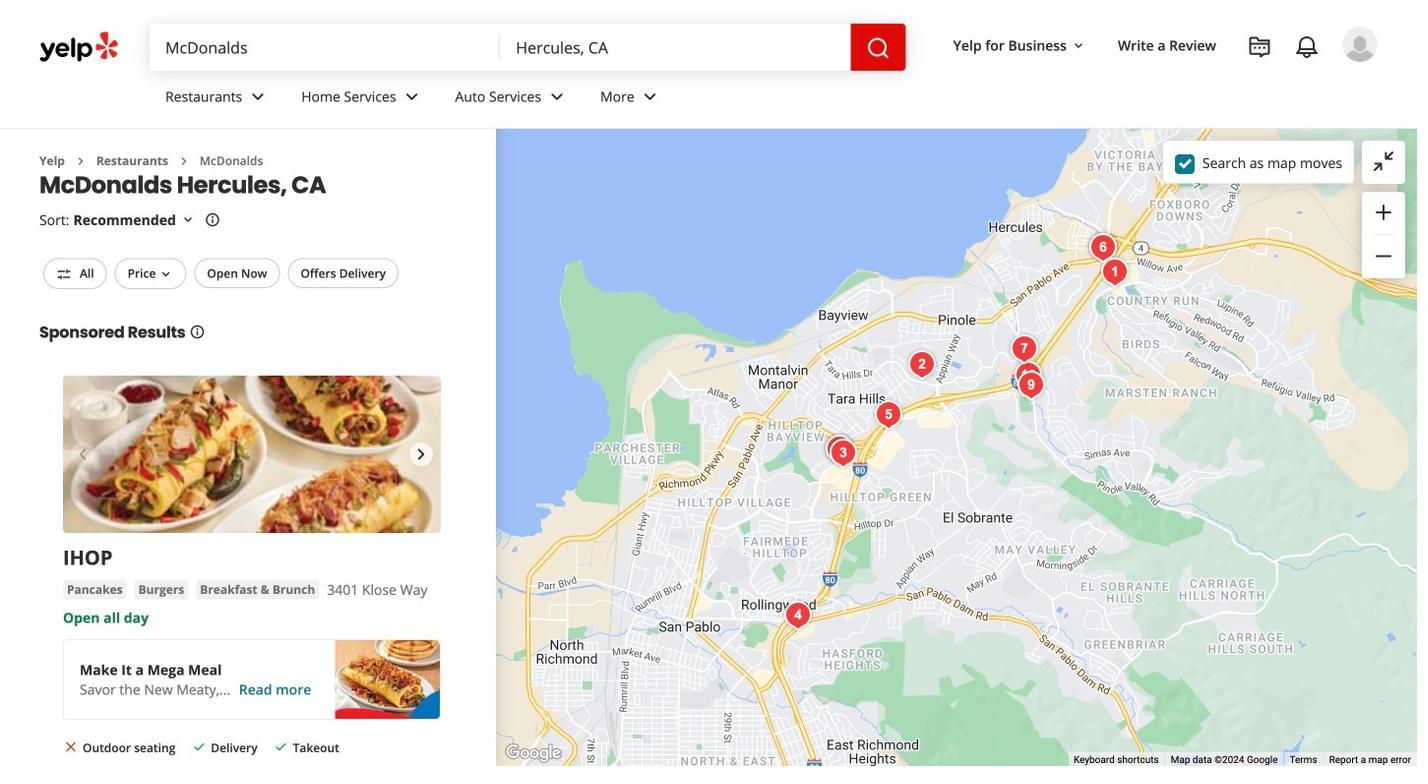 Task type: locate. For each thing, give the bounding box(es) containing it.
2 vertical spatial mcdonald's image
[[778, 596, 818, 636]]

filters group
[[39, 258, 403, 289]]

mcdonald's image
[[1095, 253, 1135, 292]]

1 vertical spatial 16 chevron down v2 image
[[180, 212, 196, 228]]

ihop image
[[820, 430, 859, 469], [820, 430, 859, 469]]

1 horizontal spatial 24 chevron down v2 image
[[545, 85, 569, 109]]

the original red onion image
[[1012, 366, 1051, 405]]

google image
[[501, 741, 566, 767]]

16 info v2 image
[[189, 324, 205, 340]]

slideshow element
[[63, 376, 441, 533]]

24 chevron down v2 image down things to do, nail salons, plumbers field
[[246, 85, 270, 109]]

1 16 chevron right v2 image from the left
[[73, 153, 88, 169]]

mcdonald's image
[[902, 345, 942, 385], [824, 434, 863, 473], [778, 596, 818, 636]]

1 vertical spatial mcdonald's image
[[824, 434, 863, 473]]

16 chevron right v2 image
[[73, 153, 88, 169], [176, 153, 192, 169]]

24 chevron down v2 image
[[400, 85, 424, 109], [545, 85, 569, 109]]

None search field
[[150, 24, 906, 71]]

1 none field from the left
[[150, 24, 500, 71]]

16 chevron down v2 image
[[158, 267, 174, 282]]

16 chevron down v2 image
[[1071, 38, 1086, 54], [180, 212, 196, 228]]

0 horizontal spatial 24 chevron down v2 image
[[400, 85, 424, 109]]

1 horizontal spatial mcdonald's image
[[824, 434, 863, 473]]

1 horizontal spatial 24 chevron down v2 image
[[638, 85, 662, 109]]

16 info v2 image
[[205, 212, 220, 228]]

0 horizontal spatial 24 chevron down v2 image
[[246, 85, 270, 109]]

none field things to do, nail salons, plumbers
[[150, 24, 500, 71]]

16 checkmark v2 image
[[273, 740, 289, 755]]

notifications image
[[1295, 35, 1319, 59]]

1 horizontal spatial 16 chevron right v2 image
[[176, 153, 192, 169]]

0 horizontal spatial mcdonald's image
[[778, 596, 818, 636]]

collapse map image
[[1372, 150, 1396, 173]]

map region
[[496, 129, 1417, 767]]

2 24 chevron down v2 image from the left
[[545, 85, 569, 109]]

None field
[[150, 24, 500, 71], [500, 24, 851, 71]]

24 chevron down v2 image down address, neighborhood, city, state or zip text box
[[638, 85, 662, 109]]

in-n-out burger image
[[869, 396, 908, 435]]

search image
[[867, 36, 890, 60]]

0 horizontal spatial 16 chevron down v2 image
[[180, 212, 196, 228]]

address, neighborhood, city, state or zip text field
[[500, 24, 851, 71]]

2 none field from the left
[[500, 24, 851, 71]]

16 checkmark v2 image
[[191, 740, 207, 755]]

0 vertical spatial 16 chevron down v2 image
[[1071, 38, 1086, 54]]

group
[[1362, 192, 1405, 279]]

16 close v2 image
[[63, 740, 79, 755]]

0 horizontal spatial 16 chevron right v2 image
[[73, 153, 88, 169]]

zoom out image
[[1372, 245, 1396, 268]]

business categories element
[[150, 71, 1378, 128]]

2 horizontal spatial mcdonald's image
[[902, 345, 942, 385]]

24 chevron down v2 image
[[246, 85, 270, 109], [638, 85, 662, 109]]



Task type: describe. For each thing, give the bounding box(es) containing it.
2 16 chevron right v2 image from the left
[[176, 153, 192, 169]]

1 24 chevron down v2 image from the left
[[246, 85, 270, 109]]

jack in the box image
[[1084, 228, 1123, 268]]

1 24 chevron down v2 image from the left
[[400, 85, 424, 109]]

none field address, neighborhood, city, state or zip
[[500, 24, 851, 71]]

jack in the box image
[[1084, 228, 1123, 268]]

projects image
[[1248, 35, 1272, 59]]

five guys image
[[1009, 356, 1048, 396]]

previous image
[[71, 443, 94, 466]]

0 vertical spatial mcdonald's image
[[902, 345, 942, 385]]

the habit burger grill image
[[1005, 330, 1044, 369]]

1 horizontal spatial 16 chevron down v2 image
[[1071, 38, 1086, 54]]

zoom in image
[[1372, 201, 1396, 224]]

christina o. image
[[1342, 27, 1378, 62]]

next image
[[409, 443, 433, 466]]

2 24 chevron down v2 image from the left
[[638, 85, 662, 109]]

16 filter v2 image
[[56, 267, 72, 282]]

things to do, nail salons, plumbers text field
[[150, 24, 500, 71]]

user actions element
[[938, 25, 1405, 146]]



Task type: vqa. For each thing, say whether or not it's contained in the screenshot.
16 chevron down v2 icon within filters group
yes



